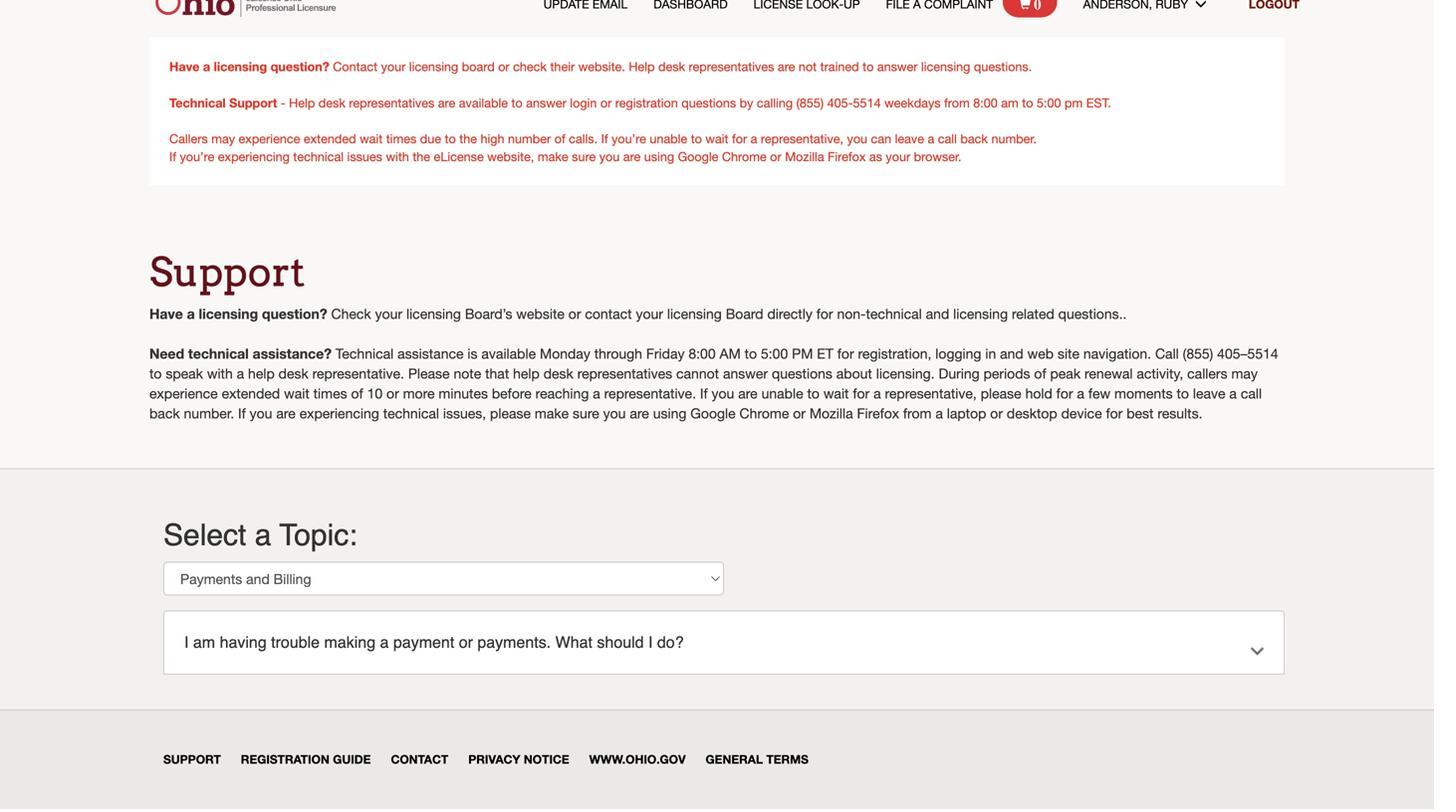 Task type: vqa. For each thing, say whether or not it's contained in the screenshot.
z)
no



Task type: describe. For each thing, give the bounding box(es) containing it.
website,
[[487, 149, 534, 164]]

for down few
[[1106, 405, 1123, 422]]

2 vertical spatial support
[[163, 753, 221, 767]]

1 vertical spatial support
[[149, 248, 305, 296]]

pm
[[792, 346, 813, 362]]

a down elicense ohio professional licensure image
[[203, 59, 210, 74]]

related
[[1012, 306, 1055, 322]]

to right due
[[445, 131, 456, 146]]

registration
[[241, 753, 330, 767]]

number
[[508, 131, 551, 146]]

check
[[331, 306, 371, 322]]

in
[[986, 346, 996, 362]]

10
[[367, 386, 383, 402]]

if down need technical assistance?
[[238, 405, 246, 422]]

0 vertical spatial the
[[459, 131, 477, 146]]

you down "through"
[[603, 405, 626, 422]]

not
[[799, 59, 817, 74]]

device
[[1062, 405, 1102, 422]]

technical support - help desk representatives are available to answer login or registration questions by calling (855) 405-5514 weekdays from 8:00 am to 5:00 pm est.
[[169, 95, 1112, 110]]

do?
[[657, 634, 684, 652]]

(855) inside technical support - help desk representatives are available to answer login or registration questions by calling (855) 405-5514 weekdays from 8:00 am to 5:00 pm est.
[[797, 96, 824, 110]]

are down the assistance?
[[276, 405, 296, 422]]

licensing up friday at left
[[667, 306, 722, 322]]

have a licensing question? check your licensing board's website or contact your licensing board directly for non-technical and licensing related questions..
[[149, 306, 1127, 322]]

select
[[163, 519, 246, 553]]

callers may experience extended wait times due to the high number of calls. if you're unable to wait for a representative, you can leave a call back number. if you're experiencing technical issues with the elicense website, make sure you are using google chrome or mozilla firefox as your browser.
[[169, 131, 1037, 164]]

a down need technical assistance?
[[237, 366, 244, 382]]

if down "callers"
[[169, 149, 176, 164]]

callers
[[169, 131, 208, 146]]

a up browser.
[[928, 131, 935, 146]]

et
[[817, 346, 834, 362]]

to down need
[[149, 366, 162, 382]]

few
[[1089, 386, 1111, 402]]

laptop
[[947, 405, 987, 422]]

representative, inside technical assistance is available monday through friday 8:00 am to 5:00 pm et for registration, logging in and web site navigation. call (855) 405–5514 to speak with a help desk representative. please note that help desk representatives cannot answer questions about licensing. during periods of peak renewal activity, callers may experience extended wait times of 10 or more minutes before reaching a representative. if you are unable to wait for a representative, please hold for a few moments to leave a call back number. if you are experiencing technical issues, please make sure you are using google chrome or mozilla firefox from a laptop or desktop device for best results.
[[885, 386, 977, 402]]

high
[[481, 131, 505, 146]]

assistance?
[[253, 346, 332, 362]]

for inside callers may experience extended wait times due to the high number of calls. if you're unable to wait for a representative, you can leave a call back number. if you're experiencing technical issues with the elicense website, make sure you are using google chrome or mozilla firefox as your browser.
[[732, 131, 747, 146]]

peak
[[1050, 366, 1081, 382]]

are down "through"
[[630, 405, 649, 422]]

logging
[[936, 346, 982, 362]]

to down the questions.
[[1022, 96, 1034, 110]]

wait up issues
[[360, 131, 383, 146]]

and inside technical assistance is available monday through friday 8:00 am to 5:00 pm et for registration, logging in and web site navigation. call (855) 405–5514 to speak with a help desk representative. please note that help desk representatives cannot answer questions about licensing. during periods of peak renewal activity, callers may experience extended wait times of 10 or more minutes before reaching a representative. if you are unable to wait for a representative, please hold for a few moments to leave a call back number. if you are experiencing technical issues, please make sure you are using google chrome or mozilla firefox from a laptop or desktop device for best results.
[[1000, 346, 1024, 362]]

general terms
[[706, 753, 809, 767]]

5:00 inside technical support - help desk representatives are available to answer login or registration questions by calling (855) 405-5514 weekdays from 8:00 am to 5:00 pm est.
[[1037, 96, 1061, 110]]

hold
[[1026, 386, 1053, 402]]

www.ohio.gov link
[[589, 753, 686, 767]]

board's
[[465, 306, 513, 322]]

payment
[[393, 634, 455, 652]]

web
[[1028, 346, 1054, 362]]

guide
[[333, 753, 371, 767]]

board
[[462, 59, 495, 74]]

or inside technical support - help desk representatives are available to answer login or registration questions by calling (855) 405-5514 weekdays from 8:00 am to 5:00 pm est.
[[601, 96, 612, 110]]

call
[[1156, 346, 1179, 362]]

desk down the assistance?
[[279, 366, 309, 382]]

may inside technical assistance is available monday through friday 8:00 am to 5:00 pm et for registration, logging in and web site navigation. call (855) 405–5514 to speak with a help desk representative. please note that help desk representatives cannot answer questions about licensing. during periods of peak renewal activity, callers may experience extended wait times of 10 or more minutes before reaching a representative. if you are unable to wait for a representative, please hold for a few moments to leave a call back number. if you are experiencing technical issues, please make sure you are using google chrome or mozilla firefox from a laptop or desktop device for best results.
[[1232, 366, 1258, 382]]

please
[[408, 366, 450, 382]]

a down by
[[751, 131, 758, 146]]

desktop
[[1007, 405, 1058, 422]]

as
[[870, 149, 883, 164]]

to up number
[[512, 96, 523, 110]]

privacy notice link
[[468, 753, 570, 767]]

registration guide link
[[241, 753, 371, 767]]

licensing up the weekdays
[[921, 59, 971, 74]]

0 vertical spatial you're
[[612, 131, 646, 146]]

if right calls.
[[601, 131, 608, 146]]

1 horizontal spatial representative.
[[604, 386, 696, 402]]

a down 405–5514
[[1230, 386, 1237, 402]]

calls.
[[569, 131, 598, 146]]

1 vertical spatial please
[[490, 405, 531, 422]]

question? for contact
[[271, 59, 330, 74]]

general terms link
[[706, 753, 809, 767]]

licensing down elicense ohio professional licensure image
[[214, 59, 267, 74]]

wait down the assistance?
[[284, 386, 310, 402]]

trouble
[[271, 634, 320, 652]]

of inside callers may experience extended wait times due to the high number of calls. if you're unable to wait for a representative, you can leave a call back number. if you're experiencing technical issues with the elicense website, make sure you are using google chrome or mozilla firefox as your browser.
[[555, 131, 566, 146]]

or left contact
[[569, 306, 581, 322]]

weekdays
[[885, 96, 941, 110]]

google inside technical assistance is available monday through friday 8:00 am to 5:00 pm et for registration, logging in and web site navigation. call (855) 405–5514 to speak with a help desk representative. please note that help desk representatives cannot answer questions about licensing. during periods of peak renewal activity, callers may experience extended wait times of 10 or more minutes before reaching a representative. if you are unable to wait for a representative, please hold for a few moments to leave a call back number. if you are experiencing technical issues, please make sure you are using google chrome or mozilla firefox from a laptop or desktop device for best results.
[[691, 405, 736, 422]]

times inside technical assistance is available monday through friday 8:00 am to 5:00 pm et for registration, logging in and web site navigation. call (855) 405–5514 to speak with a help desk representative. please note that help desk representatives cannot answer questions about licensing. during periods of peak renewal activity, callers may experience extended wait times of 10 or more minutes before reaching a representative. if you are unable to wait for a representative, please hold for a few moments to leave a call back number. if you are experiencing technical issues, please make sure you are using google chrome or mozilla firefox from a laptop or desktop device for best results.
[[313, 386, 347, 402]]

a down licensing.
[[874, 386, 881, 402]]

are down am
[[738, 386, 758, 402]]

licensing up 'assistance'
[[406, 306, 461, 322]]

i am having trouble making a payment or payments. what should i do?
[[184, 634, 684, 652]]

contact
[[585, 306, 632, 322]]

desk up reaching
[[544, 366, 574, 382]]

browser.
[[914, 149, 962, 164]]

est.
[[1087, 96, 1112, 110]]

your right contact
[[636, 306, 663, 322]]

firefox inside technical assistance is available monday through friday 8:00 am to 5:00 pm et for registration, logging in and web site navigation. call (855) 405–5514 to speak with a help desk representative. please note that help desk representatives cannot answer questions about licensing. during periods of peak renewal activity, callers may experience extended wait times of 10 or more minutes before reaching a representative. if you are unable to wait for a representative, please hold for a few moments to leave a call back number. if you are experiencing technical issues, please make sure you are using google chrome or mozilla firefox from a laptop or desktop device for best results.
[[857, 405, 900, 422]]

technical assistance is available monday through friday 8:00 am to 5:00 pm et for registration, logging in and web site navigation. call (855) 405–5514 to speak with a help desk representative. please note that help desk representatives cannot answer questions about licensing. during periods of peak renewal activity, callers may experience extended wait times of 10 or more minutes before reaching a representative. if you are unable to wait for a representative, please hold for a few moments to leave a call back number. if you are experiencing technical issues, please make sure you are using google chrome or mozilla firefox from a laptop or desktop device for best results.
[[149, 346, 1279, 422]]

about
[[837, 366, 873, 382]]

or right laptop
[[991, 405, 1003, 422]]

or right 10 on the top left of page
[[387, 386, 399, 402]]

questions inside technical support - help desk representatives are available to answer login or registration questions by calling (855) 405-5514 weekdays from 8:00 am to 5:00 pm est.
[[682, 96, 736, 110]]

issues
[[347, 149, 383, 164]]

friday
[[646, 346, 685, 362]]

available inside technical assistance is available monday through friday 8:00 am to 5:00 pm et for registration, logging in and web site navigation. call (855) 405–5514 to speak with a help desk representative. please note that help desk representatives cannot answer questions about licensing. during periods of peak renewal activity, callers may experience extended wait times of 10 or more minutes before reaching a representative. if you are unable to wait for a representative, please hold for a few moments to leave a call back number. if you are experiencing technical issues, please make sure you are using google chrome or mozilla firefox from a laptop or desktop device for best results.
[[482, 346, 536, 362]]

privacy notice
[[468, 753, 570, 767]]

notice
[[524, 753, 570, 767]]

technical up registration,
[[866, 306, 922, 322]]

a left topic: on the bottom of page
[[255, 519, 271, 553]]

405-
[[827, 96, 853, 110]]

more
[[403, 386, 435, 402]]

cannot
[[676, 366, 719, 382]]

have for have a licensing question? contact your licensing board or check their website. help desk representatives are not trained to answer licensing questions.
[[169, 59, 200, 74]]

representatives inside technical support - help desk representatives are available to answer login or registration questions by calling (855) 405-5514 weekdays from 8:00 am to 5:00 pm est.
[[349, 96, 435, 110]]

check
[[513, 59, 547, 74]]

login
[[570, 96, 597, 110]]

8:00 inside technical support - help desk representatives are available to answer login or registration questions by calling (855) 405-5514 weekdays from 8:00 am to 5:00 pm est.
[[974, 96, 998, 110]]

wait down technical support - help desk representatives are available to answer login or registration questions by calling (855) 405-5514 weekdays from 8:00 am to 5:00 pm est.
[[706, 131, 729, 146]]

8:00 inside technical assistance is available monday through friday 8:00 am to 5:00 pm et for registration, logging in and web site navigation. call (855) 405–5514 to speak with a help desk representative. please note that help desk representatives cannot answer questions about licensing. during periods of peak renewal activity, callers may experience extended wait times of 10 or more minutes before reaching a representative. if you are unable to wait for a representative, please hold for a few moments to leave a call back number. if you are experiencing technical issues, please make sure you are using google chrome or mozilla firefox from a laptop or desktop device for best results.
[[689, 346, 716, 362]]

pm
[[1065, 96, 1083, 110]]

menu down image
[[1195, 0, 1223, 9]]

general
[[706, 753, 763, 767]]

are inside technical support - help desk representatives are available to answer login or registration questions by calling (855) 405-5514 weekdays from 8:00 am to 5:00 pm est.
[[438, 96, 456, 110]]

a right making
[[380, 634, 389, 652]]

2 help from the left
[[513, 366, 540, 382]]

available inside technical support - help desk representatives are available to answer login or registration questions by calling (855) 405-5514 weekdays from 8:00 am to 5:00 pm est.
[[459, 96, 508, 110]]

assistance
[[398, 346, 464, 362]]

technical inside callers may experience extended wait times due to the high number of calls. if you're unable to wait for a representative, you can leave a call back number. if you're experiencing technical issues with the elicense website, make sure you are using google chrome or mozilla firefox as your browser.
[[293, 149, 344, 164]]

or down pm
[[793, 405, 806, 422]]

for down peak
[[1057, 386, 1073, 402]]

for right et
[[838, 346, 854, 362]]

licensing up need technical assistance?
[[199, 306, 258, 322]]

for down about
[[853, 386, 870, 402]]

calling
[[757, 96, 793, 110]]

or inside callers may experience extended wait times due to the high number of calls. if you're unable to wait for a representative, you can leave a call back number. if you're experiencing technical issues with the elicense website, make sure you are using google chrome or mozilla firefox as your browser.
[[770, 149, 782, 164]]

moments
[[1115, 386, 1173, 402]]

representative, inside callers may experience extended wait times due to the high number of calls. if you're unable to wait for a representative, you can leave a call back number. if you're experiencing technical issues with the elicense website, make sure you are using google chrome or mozilla firefox as your browser.
[[761, 131, 844, 146]]

0 horizontal spatial am
[[193, 634, 215, 652]]

due
[[420, 131, 441, 146]]

licensing left board
[[409, 59, 459, 74]]

0 horizontal spatial the
[[413, 149, 430, 164]]

to down pm
[[807, 386, 820, 402]]

payments.
[[478, 634, 551, 652]]

trained
[[821, 59, 859, 74]]

technical for assistance
[[336, 346, 394, 362]]

registration
[[615, 96, 678, 110]]

0 vertical spatial representative.
[[312, 366, 404, 382]]

contact inside have a licensing question? contact your licensing board or check their website. help desk representatives are not trained to answer licensing questions.
[[333, 59, 378, 74]]

answer inside have a licensing question? contact your licensing board or check their website. help desk representatives are not trained to answer licensing questions.
[[877, 59, 918, 74]]

through
[[594, 346, 643, 362]]

results.
[[1158, 405, 1203, 422]]

you down technical support - help desk representatives are available to answer login or registration questions by calling (855) 405-5514 weekdays from 8:00 am to 5:00 pm est.
[[599, 149, 620, 164]]

minutes
[[439, 386, 488, 402]]

5514
[[853, 96, 881, 110]]

you down 'cannot'
[[712, 386, 735, 402]]

terms
[[767, 753, 809, 767]]

using inside technical assistance is available monday through friday 8:00 am to 5:00 pm et for registration, logging in and web site navigation. call (855) 405–5514 to speak with a help desk representative. please note that help desk representatives cannot answer questions about licensing. during periods of peak renewal activity, callers may experience extended wait times of 10 or more minutes before reaching a representative. if you are unable to wait for a representative, please hold for a few moments to leave a call back number. if you are experiencing technical issues, please make sure you are using google chrome or mozilla firefox from a laptop or desktop device for best results.
[[653, 405, 687, 422]]

is
[[468, 346, 478, 362]]

sure inside technical assistance is available monday through friday 8:00 am to 5:00 pm et for registration, logging in and web site navigation. call (855) 405–5514 to speak with a help desk representative. please note that help desk representatives cannot answer questions about licensing. during periods of peak renewal activity, callers may experience extended wait times of 10 or more minutes before reaching a representative. if you are unable to wait for a representative, please hold for a few moments to leave a call back number. if you are experiencing technical issues, please make sure you are using google chrome or mozilla firefox from a laptop or desktop device for best results.
[[573, 405, 599, 422]]

1 vertical spatial of
[[1034, 366, 1047, 382]]

technical inside technical assistance is available monday through friday 8:00 am to 5:00 pm et for registration, logging in and web site navigation. call (855) 405–5514 to speak with a help desk representative. please note that help desk representatives cannot answer questions about licensing. during periods of peak renewal activity, callers may experience extended wait times of 10 or more minutes before reaching a representative. if you are unable to wait for a representative, please hold for a few moments to leave a call back number. if you are experiencing technical issues, please make sure you are using google chrome or mozilla firefox from a laptop or desktop device for best results.
[[383, 405, 439, 422]]

activity,
[[1137, 366, 1184, 382]]

your right check
[[375, 306, 403, 322]]

1 horizontal spatial please
[[981, 386, 1022, 402]]

licensing.
[[876, 366, 935, 382]]

a up speak
[[187, 306, 195, 322]]

am
[[720, 346, 741, 362]]

that
[[485, 366, 509, 382]]



Task type: locate. For each thing, give the bounding box(es) containing it.
help up before
[[513, 366, 540, 382]]

0 vertical spatial call
[[938, 131, 957, 146]]

help inside technical support - help desk representatives are available to answer login or registration questions by calling (855) 405-5514 weekdays from 8:00 am to 5:00 pm est.
[[289, 96, 315, 110]]

number. down the questions.
[[992, 131, 1037, 146]]

0 horizontal spatial help
[[248, 366, 275, 382]]

answer inside technical assistance is available monday through friday 8:00 am to 5:00 pm et for registration, logging in and web site navigation. call (855) 405–5514 to speak with a help desk representative. please note that help desk representatives cannot answer questions about licensing. during periods of peak renewal activity, callers may experience extended wait times of 10 or more minutes before reaching a representative. if you are unable to wait for a representative, please hold for a few moments to leave a call back number. if you are experiencing technical issues, please make sure you are using google chrome or mozilla firefox from a laptop or desktop device for best results.
[[723, 366, 768, 382]]

1 vertical spatial may
[[1232, 366, 1258, 382]]

experience down -
[[239, 131, 300, 146]]

answer inside technical support - help desk representatives are available to answer login or registration questions by calling (855) 405-5514 weekdays from 8:00 am to 5:00 pm est.
[[526, 96, 567, 110]]

0 vertical spatial please
[[981, 386, 1022, 402]]

mozilla inside technical assistance is available monday through friday 8:00 am to 5:00 pm et for registration, logging in and web site navigation. call (855) 405–5514 to speak with a help desk representative. please note that help desk representatives cannot answer questions about licensing. during periods of peak renewal activity, callers may experience extended wait times of 10 or more minutes before reaching a representative. if you are unable to wait for a representative, please hold for a few moments to leave a call back number. if you are experiencing technical issues, please make sure you are using google chrome or mozilla firefox from a laptop or desktop device for best results.
[[810, 405, 853, 422]]

0 vertical spatial number.
[[992, 131, 1037, 146]]

website
[[516, 306, 565, 322]]

experience inside callers may experience extended wait times due to the high number of calls. if you're unable to wait for a representative, you can leave a call back number. if you're experiencing technical issues with the elicense website, make sure you are using google chrome or mozilla firefox as your browser.
[[239, 131, 300, 146]]

representatives up by
[[689, 59, 774, 74]]

1 vertical spatial make
[[535, 405, 569, 422]]

chrome inside technical assistance is available monday through friday 8:00 am to 5:00 pm et for registration, logging in and web site navigation. call (855) 405–5514 to speak with a help desk representative. please note that help desk representatives cannot answer questions about licensing. during periods of peak renewal activity, callers may experience extended wait times of 10 or more minutes before reaching a representative. if you are unable to wait for a representative, please hold for a few moments to leave a call back number. if you are experiencing technical issues, please make sure you are using google chrome or mozilla firefox from a laptop or desktop device for best results.
[[740, 405, 789, 422]]

number. inside callers may experience extended wait times due to the high number of calls. if you're unable to wait for a representative, you can leave a call back number. if you're experiencing technical issues with the elicense website, make sure you are using google chrome or mozilla firefox as your browser.
[[992, 131, 1037, 146]]

extended
[[304, 131, 356, 146], [222, 386, 280, 402]]

technical inside technical assistance is available monday through friday 8:00 am to 5:00 pm et for registration, logging in and web site navigation. call (855) 405–5514 to speak with a help desk representative. please note that help desk representatives cannot answer questions about licensing. during periods of peak renewal activity, callers may experience extended wait times of 10 or more minutes before reaching a representative. if you are unable to wait for a representative, please hold for a few moments to leave a call back number. if you are experiencing technical issues, please make sure you are using google chrome or mozilla firefox from a laptop or desktop device for best results.
[[336, 346, 394, 362]]

mozilla
[[785, 149, 824, 164], [810, 405, 853, 422]]

0 horizontal spatial back
[[149, 405, 180, 422]]

1 vertical spatial using
[[653, 405, 687, 422]]

representatives
[[689, 59, 774, 74], [349, 96, 435, 110], [577, 366, 673, 382]]

you're down technical support - help desk representatives are available to answer login or registration questions by calling (855) 405-5514 weekdays from 8:00 am to 5:00 pm est.
[[612, 131, 646, 146]]

support up need technical assistance?
[[149, 248, 305, 296]]

answer
[[877, 59, 918, 74], [526, 96, 567, 110], [723, 366, 768, 382]]

you down need technical assistance?
[[250, 405, 272, 422]]

make inside technical assistance is available monday through friday 8:00 am to 5:00 pm et for registration, logging in and web site navigation. call (855) 405–5514 to speak with a help desk representative. please note that help desk representatives cannot answer questions about licensing. during periods of peak renewal activity, callers may experience extended wait times of 10 or more minutes before reaching a representative. if you are unable to wait for a representative, please hold for a few moments to leave a call back number. if you are experiencing technical issues, please make sure you are using google chrome or mozilla firefox from a laptop or desktop device for best results.
[[535, 405, 569, 422]]

am down the questions.
[[1001, 96, 1019, 110]]

extended up issues
[[304, 131, 356, 146]]

website.
[[578, 59, 625, 74]]

mozilla inside callers may experience extended wait times due to the high number of calls. if you're unable to wait for a representative, you can leave a call back number. if you're experiencing technical issues with the elicense website, make sure you are using google chrome or mozilla firefox as your browser.
[[785, 149, 824, 164]]

0 vertical spatial unable
[[650, 131, 688, 146]]

0 horizontal spatial representatives
[[349, 96, 435, 110]]

help up technical support - help desk representatives are available to answer login or registration questions by calling (855) 405-5514 weekdays from 8:00 am to 5:00 pm est.
[[629, 59, 655, 74]]

1 vertical spatial you're
[[180, 149, 214, 164]]

1 horizontal spatial 8:00
[[974, 96, 998, 110]]

have a licensing question? contact your licensing board or check their website. help desk representatives are not trained to answer licensing questions.
[[169, 59, 1032, 74]]

0 vertical spatial of
[[555, 131, 566, 146]]

0 vertical spatial experiencing
[[218, 149, 290, 164]]

times inside callers may experience extended wait times due to the high number of calls. if you're unable to wait for a representative, you can leave a call back number. if you're experiencing technical issues with the elicense website, make sure you are using google chrome or mozilla firefox as your browser.
[[386, 131, 417, 146]]

0 horizontal spatial may
[[211, 131, 235, 146]]

0 horizontal spatial unable
[[650, 131, 688, 146]]

0 horizontal spatial questions
[[682, 96, 736, 110]]

available down board
[[459, 96, 508, 110]]

0 vertical spatial help
[[629, 59, 655, 74]]

0 horizontal spatial of
[[351, 386, 363, 402]]

help down need technical assistance?
[[248, 366, 275, 382]]

the down due
[[413, 149, 430, 164]]

from down licensing.
[[903, 405, 932, 422]]

representatives inside technical assistance is available monday through friday 8:00 am to 5:00 pm et for registration, logging in and web site navigation. call (855) 405–5514 to speak with a help desk representative. please note that help desk representatives cannot answer questions about licensing. during periods of peak renewal activity, callers may experience extended wait times of 10 or more minutes before reaching a representative. if you are unable to wait for a representative, please hold for a few moments to leave a call back number. if you are experiencing technical issues, please make sure you are using google chrome or mozilla firefox from a laptop or desktop device for best results.
[[577, 366, 673, 382]]

0 horizontal spatial representative,
[[761, 131, 844, 146]]

or inside have a licensing question? contact your licensing board or check their website. help desk representatives are not trained to answer licensing questions.
[[498, 59, 510, 74]]

and up periods
[[1000, 346, 1024, 362]]

technical up "callers"
[[169, 95, 226, 110]]

1 horizontal spatial and
[[1000, 346, 1024, 362]]

1 vertical spatial available
[[482, 346, 536, 362]]

wait down about
[[824, 386, 849, 402]]

0 vertical spatial technical
[[169, 95, 226, 110]]

unable inside callers may experience extended wait times due to the high number of calls. if you're unable to wait for a representative, you can leave a call back number. if you're experiencing technical issues with the elicense website, make sure you are using google chrome or mozilla firefox as your browser.
[[650, 131, 688, 146]]

0 horizontal spatial leave
[[895, 131, 924, 146]]

0 horizontal spatial 5:00
[[761, 346, 788, 362]]

1 vertical spatial mozilla
[[810, 405, 853, 422]]

call inside technical assistance is available monday through friday 8:00 am to 5:00 pm et for registration, logging in and web site navigation. call (855) 405–5514 to speak with a help desk representative. please note that help desk representatives cannot answer questions about licensing. during periods of peak renewal activity, callers may experience extended wait times of 10 or more minutes before reaching a representative. if you are unable to wait for a representative, please hold for a few moments to leave a call back number. if you are experiencing technical issues, please make sure you are using google chrome or mozilla firefox from a laptop or desktop device for best results.
[[1241, 386, 1262, 402]]

1 horizontal spatial number.
[[992, 131, 1037, 146]]

or down calling
[[770, 149, 782, 164]]

can
[[871, 131, 892, 146]]

need
[[149, 346, 184, 362]]

1 help from the left
[[248, 366, 275, 382]]

1 vertical spatial from
[[903, 405, 932, 422]]

representative, down calling
[[761, 131, 844, 146]]

1 vertical spatial number.
[[184, 405, 234, 422]]

from
[[944, 96, 970, 110], [903, 405, 932, 422]]

(855)
[[797, 96, 824, 110], [1183, 346, 1214, 362]]

with inside technical assistance is available monday through friday 8:00 am to 5:00 pm et for registration, logging in and web site navigation. call (855) 405–5514 to speak with a help desk representative. please note that help desk representatives cannot answer questions about licensing. during periods of peak renewal activity, callers may experience extended wait times of 10 or more minutes before reaching a representative. if you are unable to wait for a representative, please hold for a few moments to leave a call back number. if you are experiencing technical issues, please make sure you are using google chrome or mozilla firefox from a laptop or desktop device for best results.
[[207, 366, 233, 382]]

technical for support
[[169, 95, 226, 110]]

1 vertical spatial call
[[1241, 386, 1262, 402]]

making
[[324, 634, 376, 652]]

0 vertical spatial have
[[169, 59, 200, 74]]

questions left by
[[682, 96, 736, 110]]

1 vertical spatial have
[[149, 306, 183, 322]]

question? for check
[[262, 306, 327, 322]]

help
[[248, 366, 275, 382], [513, 366, 540, 382]]

leave down the callers
[[1193, 386, 1226, 402]]

using down the registration
[[644, 149, 675, 164]]

extended inside callers may experience extended wait times due to the high number of calls. if you're unable to wait for a representative, you can leave a call back number. if you're experiencing technical issues with the elicense website, make sure you are using google chrome or mozilla firefox as your browser.
[[304, 131, 356, 146]]

licensing up in at the top of the page
[[954, 306, 1008, 322]]

question?
[[271, 59, 330, 74], [262, 306, 327, 322]]

1 horizontal spatial representative,
[[885, 386, 977, 402]]

contact
[[333, 59, 378, 74], [391, 753, 449, 767]]

0 vertical spatial (855)
[[797, 96, 824, 110]]

answer left login
[[526, 96, 567, 110]]

1 vertical spatial am
[[193, 634, 215, 652]]

available
[[459, 96, 508, 110], [482, 346, 536, 362]]

0 vertical spatial google
[[678, 149, 719, 164]]

1 vertical spatial unable
[[762, 386, 804, 402]]

make inside callers may experience extended wait times due to the high number of calls. if you're unable to wait for a representative, you can leave a call back number. if you're experiencing technical issues with the elicense website, make sure you are using google chrome or mozilla firefox as your browser.
[[538, 149, 569, 164]]

0 vertical spatial firefox
[[828, 149, 866, 164]]

1 vertical spatial 5:00
[[761, 346, 788, 362]]

back
[[961, 131, 988, 146], [149, 405, 180, 422]]

leave inside callers may experience extended wait times due to the high number of calls. if you're unable to wait for a representative, you can leave a call back number. if you're experiencing technical issues with the elicense website, make sure you are using google chrome or mozilla firefox as your browser.
[[895, 131, 924, 146]]

2 vertical spatial representatives
[[577, 366, 673, 382]]

desk up the registration
[[658, 59, 685, 74]]

0 horizontal spatial representative.
[[312, 366, 404, 382]]

your
[[381, 59, 406, 74], [886, 149, 911, 164], [375, 306, 403, 322], [636, 306, 663, 322]]

1 vertical spatial representative,
[[885, 386, 977, 402]]

5:00 inside technical assistance is available monday through friday 8:00 am to 5:00 pm et for registration, logging in and web site navigation. call (855) 405–5514 to speak with a help desk representative. please note that help desk representatives cannot answer questions about licensing. during periods of peak renewal activity, callers may experience extended wait times of 10 or more minutes before reaching a representative. if you are unable to wait for a representative, please hold for a few moments to leave a call back number. if you are experiencing technical issues, please make sure you are using google chrome or mozilla firefox from a laptop or desktop device for best results.
[[761, 346, 788, 362]]

please down periods
[[981, 386, 1022, 402]]

(855) left 405-
[[797, 96, 824, 110]]

your inside have a licensing question? contact your licensing board or check their website. help desk representatives are not trained to answer licensing questions.
[[381, 59, 406, 74]]

0 vertical spatial representatives
[[689, 59, 774, 74]]

0 horizontal spatial experience
[[149, 386, 218, 402]]

help inside have a licensing question? contact your licensing board or check their website. help desk representatives are not trained to answer licensing questions.
[[629, 59, 655, 74]]

back inside callers may experience extended wait times due to the high number of calls. if you're unable to wait for a representative, you can leave a call back number. if you're experiencing technical issues with the elicense website, make sure you are using google chrome or mozilla firefox as your browser.
[[961, 131, 988, 146]]

representatives up due
[[349, 96, 435, 110]]

support left -
[[229, 95, 277, 110]]

need technical assistance?
[[149, 346, 332, 362]]

non-
[[837, 306, 866, 322]]

1 vertical spatial questions
[[772, 366, 833, 382]]

1 vertical spatial representatives
[[349, 96, 435, 110]]

1 horizontal spatial answer
[[723, 366, 768, 382]]

1 horizontal spatial contact
[[391, 753, 449, 767]]

please down before
[[490, 405, 531, 422]]

questions.
[[974, 59, 1032, 74]]

leave right can
[[895, 131, 924, 146]]

the
[[459, 131, 477, 146], [413, 149, 430, 164]]

are inside have a licensing question? contact your licensing board or check their website. help desk representatives are not trained to answer licensing questions.
[[778, 59, 795, 74]]

may right "callers"
[[211, 131, 235, 146]]

what
[[556, 634, 593, 652]]

1 vertical spatial with
[[207, 366, 233, 382]]

technical up 10 on the top left of page
[[336, 346, 394, 362]]

0 vertical spatial back
[[961, 131, 988, 146]]

to right am
[[745, 346, 757, 362]]

are inside callers may experience extended wait times due to the high number of calls. if you're unable to wait for a representative, you can leave a call back number. if you're experiencing technical issues with the elicense website, make sure you are using google chrome or mozilla firefox as your browser.
[[623, 149, 641, 164]]

1 horizontal spatial times
[[386, 131, 417, 146]]

chrome down by
[[722, 149, 767, 164]]

privacy
[[468, 753, 521, 767]]

make down reaching
[[535, 405, 569, 422]]

call
[[938, 131, 957, 146], [1241, 386, 1262, 402]]

during
[[939, 366, 980, 382]]

firefox
[[828, 149, 866, 164], [857, 405, 900, 422]]

may inside callers may experience extended wait times due to the high number of calls. if you're unable to wait for a representative, you can leave a call back number. if you're experiencing technical issues with the elicense website, make sure you are using google chrome or mozilla firefox as your browser.
[[211, 131, 235, 146]]

0 horizontal spatial with
[[207, 366, 233, 382]]

available up that
[[482, 346, 536, 362]]

a left laptop
[[936, 405, 943, 422]]

or
[[498, 59, 510, 74], [601, 96, 612, 110], [770, 149, 782, 164], [569, 306, 581, 322], [387, 386, 399, 402], [793, 405, 806, 422], [991, 405, 1003, 422], [459, 634, 473, 652]]

sure down calls.
[[572, 149, 596, 164]]

issues,
[[443, 405, 486, 422]]

0 vertical spatial and
[[926, 306, 950, 322]]

support
[[229, 95, 277, 110], [149, 248, 305, 296], [163, 753, 221, 767]]

1 horizontal spatial i
[[649, 634, 653, 652]]

2 horizontal spatial answer
[[877, 59, 918, 74]]

to
[[863, 59, 874, 74], [512, 96, 523, 110], [1022, 96, 1034, 110], [445, 131, 456, 146], [691, 131, 702, 146], [745, 346, 757, 362], [149, 366, 162, 382], [807, 386, 820, 402], [1177, 386, 1189, 402]]

1 vertical spatial answer
[[526, 96, 567, 110]]

desk inside technical support - help desk representatives are available to answer login or registration questions by calling (855) 405-5514 weekdays from 8:00 am to 5:00 pm est.
[[319, 96, 346, 110]]

number.
[[992, 131, 1037, 146], [184, 405, 234, 422]]

representative,
[[761, 131, 844, 146], [885, 386, 977, 402]]

experience down speak
[[149, 386, 218, 402]]

speak
[[166, 366, 203, 382]]

2 i from the left
[[649, 634, 653, 652]]

may down 405–5514
[[1232, 366, 1258, 382]]

to inside have a licensing question? contact your licensing board or check their website. help desk representatives are not trained to answer licensing questions.
[[863, 59, 874, 74]]

site
[[1058, 346, 1080, 362]]

0 horizontal spatial from
[[903, 405, 932, 422]]

technical down more
[[383, 405, 439, 422]]

you're down "callers"
[[180, 149, 214, 164]]

0 horizontal spatial i
[[184, 634, 189, 652]]

experiencing inside technical assistance is available monday through friday 8:00 am to 5:00 pm et for registration, logging in and web site navigation. call (855) 405–5514 to speak with a help desk representative. please note that help desk representatives cannot answer questions about licensing. during periods of peak renewal activity, callers may experience extended wait times of 10 or more minutes before reaching a representative. if you are unable to wait for a representative, please hold for a few moments to leave a call back number. if you are experiencing technical issues, please make sure you are using google chrome or mozilla firefox from a laptop or desktop device for best results.
[[300, 405, 379, 422]]

firefox down about
[[857, 405, 900, 422]]

1 vertical spatial and
[[1000, 346, 1024, 362]]

elicense
[[434, 149, 484, 164]]

back inside technical assistance is available monday through friday 8:00 am to 5:00 pm et for registration, logging in and web site navigation. call (855) 405–5514 to speak with a help desk representative. please note that help desk representatives cannot answer questions about licensing. during periods of peak renewal activity, callers may experience extended wait times of 10 or more minutes before reaching a representative. if you are unable to wait for a representative, please hold for a few moments to leave a call back number. if you are experiencing technical issues, please make sure you are using google chrome or mozilla firefox from a laptop or desktop device for best results.
[[149, 405, 180, 422]]

extended down need technical assistance?
[[222, 386, 280, 402]]

8:00 up 'cannot'
[[689, 346, 716, 362]]

renewal
[[1085, 366, 1133, 382]]

2 vertical spatial of
[[351, 386, 363, 402]]

0 horizontal spatial 8:00
[[689, 346, 716, 362]]

i left having
[[184, 634, 189, 652]]

board
[[726, 306, 764, 322]]

1 vertical spatial experience
[[149, 386, 218, 402]]

or right payment
[[459, 634, 473, 652]]

periods
[[984, 366, 1031, 382]]

times
[[386, 131, 417, 146], [313, 386, 347, 402]]

0 horizontal spatial please
[[490, 405, 531, 422]]

answer down am
[[723, 366, 768, 382]]

number. inside technical assistance is available monday through friday 8:00 am to 5:00 pm et for registration, logging in and web site navigation. call (855) 405–5514 to speak with a help desk representative. please note that help desk representatives cannot answer questions about licensing. during periods of peak renewal activity, callers may experience extended wait times of 10 or more minutes before reaching a representative. if you are unable to wait for a representative, please hold for a few moments to leave a call back number. if you are experiencing technical issues, please make sure you are using google chrome or mozilla firefox from a laptop or desktop device for best results.
[[184, 405, 234, 422]]

representatives inside have a licensing question? contact your licensing board or check their website. help desk representatives are not trained to answer licensing questions.
[[689, 59, 774, 74]]

if down 'cannot'
[[700, 386, 708, 402]]

0 vertical spatial answer
[[877, 59, 918, 74]]

0 vertical spatial using
[[644, 149, 675, 164]]

technical up speak
[[188, 346, 249, 362]]

405–5514
[[1218, 346, 1279, 362]]

(855) inside technical assistance is available monday through friday 8:00 am to 5:00 pm et for registration, logging in and web site navigation. call (855) 405–5514 to speak with a help desk representative. please note that help desk representatives cannot answer questions about licensing. during periods of peak renewal activity, callers may experience extended wait times of 10 or more minutes before reaching a representative. if you are unable to wait for a representative, please hold for a few moments to leave a call back number. if you are experiencing technical issues, please make sure you are using google chrome or mozilla firefox from a laptop or desktop device for best results.
[[1183, 346, 1214, 362]]

a left few
[[1077, 386, 1085, 402]]

0 vertical spatial with
[[386, 149, 409, 164]]

number. down speak
[[184, 405, 234, 422]]

1 vertical spatial contact
[[391, 753, 449, 767]]

sure inside callers may experience extended wait times due to the high number of calls. if you're unable to wait for a representative, you can leave a call back number. if you're experiencing technical issues with the elicense website, make sure you are using google chrome or mozilla firefox as your browser.
[[572, 149, 596, 164]]

0 vertical spatial leave
[[895, 131, 924, 146]]

unable
[[650, 131, 688, 146], [762, 386, 804, 402]]

sure
[[572, 149, 596, 164], [573, 405, 599, 422]]

0 horizontal spatial and
[[926, 306, 950, 322]]

1 horizontal spatial help
[[513, 366, 540, 382]]

times left due
[[386, 131, 417, 146]]

to up results.
[[1177, 386, 1189, 402]]

0 vertical spatial chrome
[[722, 149, 767, 164]]

-
[[281, 96, 286, 110]]

contact up issues
[[333, 59, 378, 74]]

registration,
[[858, 346, 932, 362]]

1 vertical spatial 8:00
[[689, 346, 716, 362]]

0 vertical spatial from
[[944, 96, 970, 110]]

their
[[550, 59, 575, 74]]

1 vertical spatial times
[[313, 386, 347, 402]]

or right board
[[498, 59, 510, 74]]

questions down pm
[[772, 366, 833, 382]]

your inside callers may experience extended wait times due to the high number of calls. if you're unable to wait for a representative, you can leave a call back number. if you're experiencing technical issues with the elicense website, make sure you are using google chrome or mozilla firefox as your browser.
[[886, 149, 911, 164]]

am left having
[[193, 634, 215, 652]]

directly
[[768, 306, 813, 322]]

desk right -
[[319, 96, 346, 110]]

questions inside technical assistance is available monday through friday 8:00 am to 5:00 pm et for registration, logging in and web site navigation. call (855) 405–5514 to speak with a help desk representative. please note that help desk representatives cannot answer questions about licensing. during periods of peak renewal activity, callers may experience extended wait times of 10 or more minutes before reaching a representative. if you are unable to wait for a representative, please hold for a few moments to leave a call back number. if you are experiencing technical issues, please make sure you are using google chrome or mozilla firefox from a laptop or desktop device for best results.
[[772, 366, 833, 382]]

experiencing down -
[[218, 149, 290, 164]]

wait
[[360, 131, 383, 146], [706, 131, 729, 146], [284, 386, 310, 402], [824, 386, 849, 402]]

licensing
[[214, 59, 267, 74], [409, 59, 459, 74], [921, 59, 971, 74], [199, 306, 258, 322], [406, 306, 461, 322], [667, 306, 722, 322], [954, 306, 1008, 322]]

experience inside technical assistance is available monday through friday 8:00 am to 5:00 pm et for registration, logging in and web site navigation. call (855) 405–5514 to speak with a help desk representative. please note that help desk representatives cannot answer questions about licensing. during periods of peak renewal activity, callers may experience extended wait times of 10 or more minutes before reaching a representative. if you are unable to wait for a representative, please hold for a few moments to leave a call back number. if you are experiencing technical issues, please make sure you are using google chrome or mozilla firefox from a laptop or desktop device for best results.
[[149, 386, 218, 402]]

select a topic:
[[163, 519, 357, 553]]

1 horizontal spatial leave
[[1193, 386, 1226, 402]]

extended inside technical assistance is available monday through friday 8:00 am to 5:00 pm et for registration, logging in and web site navigation. call (855) 405–5514 to speak with a help desk representative. please note that help desk representatives cannot answer questions about licensing. during periods of peak renewal activity, callers may experience extended wait times of 10 or more minutes before reaching a representative. if you are unable to wait for a representative, please hold for a few moments to leave a call back number. if you are experiencing technical issues, please make sure you are using google chrome or mozilla firefox from a laptop or desktop device for best results.
[[222, 386, 280, 402]]

0 vertical spatial available
[[459, 96, 508, 110]]

elicense ohio professional licensure image
[[148, 0, 348, 17]]

1 vertical spatial question?
[[262, 306, 327, 322]]

1 vertical spatial chrome
[[740, 405, 789, 422]]

8:00
[[974, 96, 998, 110], [689, 346, 716, 362]]

1 horizontal spatial help
[[629, 59, 655, 74]]

or right login
[[601, 96, 612, 110]]

you left can
[[847, 131, 868, 146]]

having
[[220, 634, 267, 652]]

with inside callers may experience extended wait times due to the high number of calls. if you're unable to wait for a representative, you can leave a call back number. if you're experiencing technical issues with the elicense website, make sure you are using google chrome or mozilla firefox as your browser.
[[386, 149, 409, 164]]

desk inside have a licensing question? contact your licensing board or check their website. help desk representatives are not trained to answer licensing questions.
[[658, 59, 685, 74]]

a right reaching
[[593, 386, 600, 402]]

www.ohio.gov
[[589, 753, 686, 767]]

am inside technical support - help desk representatives are available to answer login or registration questions by calling (855) 405-5514 weekdays from 8:00 am to 5:00 pm est.
[[1001, 96, 1019, 110]]

questions
[[682, 96, 736, 110], [772, 366, 833, 382]]

0 horizontal spatial number.
[[184, 405, 234, 422]]

make down number
[[538, 149, 569, 164]]

your left board
[[381, 59, 406, 74]]

0 vertical spatial support
[[229, 95, 277, 110]]

i
[[184, 634, 189, 652], [649, 634, 653, 652]]

to down technical support - help desk representatives are available to answer login or registration questions by calling (855) 405-5514 weekdays from 8:00 am to 5:00 pm est.
[[691, 131, 702, 146]]

registration guide
[[241, 753, 371, 767]]

leave inside technical assistance is available monday through friday 8:00 am to 5:00 pm et for registration, logging in and web site navigation. call (855) 405–5514 to speak with a help desk representative. please note that help desk representatives cannot answer questions about licensing. during periods of peak renewal activity, callers may experience extended wait times of 10 or more minutes before reaching a representative. if you are unable to wait for a representative, please hold for a few moments to leave a call back number. if you are experiencing technical issues, please make sure you are using google chrome or mozilla firefox from a laptop or desktop device for best results.
[[1193, 386, 1226, 402]]

0 horizontal spatial extended
[[222, 386, 280, 402]]

navigation.
[[1084, 346, 1152, 362]]

your right as
[[886, 149, 911, 164]]

call up browser.
[[938, 131, 957, 146]]

have for have a licensing question? check your licensing board's website or contact your licensing board directly for non-technical and licensing related questions..
[[149, 306, 183, 322]]

best
[[1127, 405, 1154, 422]]

of down the web in the top of the page
[[1034, 366, 1047, 382]]

make
[[538, 149, 569, 164], [535, 405, 569, 422]]

of left calls.
[[555, 131, 566, 146]]

should
[[597, 634, 644, 652]]

1 horizontal spatial am
[[1001, 96, 1019, 110]]

1 i from the left
[[184, 634, 189, 652]]

using inside callers may experience extended wait times due to the high number of calls. if you're unable to wait for a representative, you can leave a call back number. if you're experiencing technical issues with the elicense website, make sure you are using google chrome or mozilla firefox as your browser.
[[644, 149, 675, 164]]

unable inside technical assistance is available monday through friday 8:00 am to 5:00 pm et for registration, logging in and web site navigation. call (855) 405–5514 to speak with a help desk representative. please note that help desk representatives cannot answer questions about licensing. during periods of peak renewal activity, callers may experience extended wait times of 10 or more minutes before reaching a representative. if you are unable to wait for a representative, please hold for a few moments to leave a call back number. if you are experiencing technical issues, please make sure you are using google chrome or mozilla firefox from a laptop or desktop device for best results.
[[762, 386, 804, 402]]

0 vertical spatial may
[[211, 131, 235, 146]]

monday
[[540, 346, 591, 362]]

with down need technical assistance?
[[207, 366, 233, 382]]

google inside callers may experience extended wait times due to the high number of calls. if you're unable to wait for a representative, you can leave a call back number. if you're experiencing technical issues with the elicense website, make sure you are using google chrome or mozilla firefox as your browser.
[[678, 149, 719, 164]]

chrome inside callers may experience extended wait times due to the high number of calls. if you're unable to wait for a representative, you can leave a call back number. if you're experiencing technical issues with the elicense website, make sure you are using google chrome or mozilla firefox as your browser.
[[722, 149, 767, 164]]

1 vertical spatial leave
[[1193, 386, 1226, 402]]

from inside technical assistance is available monday through friday 8:00 am to 5:00 pm et for registration, logging in and web site navigation. call (855) 405–5514 to speak with a help desk representative. please note that help desk representatives cannot answer questions about licensing. during periods of peak renewal activity, callers may experience extended wait times of 10 or more minutes before reaching a representative. if you are unable to wait for a representative, please hold for a few moments to leave a call back number. if you are experiencing technical issues, please make sure you are using google chrome or mozilla firefox from a laptop or desktop device for best results.
[[903, 405, 932, 422]]

callers
[[1188, 366, 1228, 382]]

firefox inside callers may experience extended wait times due to the high number of calls. if you're unable to wait for a representative, you can leave a call back number. if you're experiencing technical issues with the elicense website, make sure you are using google chrome or mozilla firefox as your browser.
[[828, 149, 866, 164]]

back up browser.
[[961, 131, 988, 146]]

0 vertical spatial representative,
[[761, 131, 844, 146]]

0 horizontal spatial times
[[313, 386, 347, 402]]

0 horizontal spatial contact
[[333, 59, 378, 74]]

google down the registration
[[678, 149, 719, 164]]

technical
[[169, 95, 226, 110], [336, 346, 394, 362]]

technical left issues
[[293, 149, 344, 164]]

from inside technical support - help desk representatives are available to answer login or registration questions by calling (855) 405-5514 weekdays from 8:00 am to 5:00 pm est.
[[944, 96, 970, 110]]

support link
[[163, 753, 221, 767]]

0 vertical spatial question?
[[271, 59, 330, 74]]

2 horizontal spatial of
[[1034, 366, 1047, 382]]

0 vertical spatial 8:00
[[974, 96, 998, 110]]

a
[[203, 59, 210, 74], [751, 131, 758, 146], [928, 131, 935, 146], [187, 306, 195, 322], [237, 366, 244, 382], [593, 386, 600, 402], [874, 386, 881, 402], [1077, 386, 1085, 402], [1230, 386, 1237, 402], [936, 405, 943, 422], [255, 519, 271, 553], [380, 634, 389, 652]]

times left 10 on the top left of page
[[313, 386, 347, 402]]

unable down pm
[[762, 386, 804, 402]]

note
[[454, 366, 481, 382]]

with right issues
[[386, 149, 409, 164]]

1 horizontal spatial of
[[555, 131, 566, 146]]

0 horizontal spatial help
[[289, 96, 315, 110]]

1 vertical spatial the
[[413, 149, 430, 164]]

experiencing inside callers may experience extended wait times due to the high number of calls. if you're unable to wait for a representative, you can leave a call back number. if you're experiencing technical issues with the elicense website, make sure you are using google chrome or mozilla firefox as your browser.
[[218, 149, 290, 164]]

for left non-
[[817, 306, 833, 322]]

call inside callers may experience extended wait times due to the high number of calls. if you're unable to wait for a representative, you can leave a call back number. if you're experiencing technical issues with the elicense website, make sure you are using google chrome or mozilla firefox as your browser.
[[938, 131, 957, 146]]

1 horizontal spatial experiencing
[[300, 405, 379, 422]]

representative, down licensing.
[[885, 386, 977, 402]]

to right trained
[[863, 59, 874, 74]]

1 horizontal spatial extended
[[304, 131, 356, 146]]



